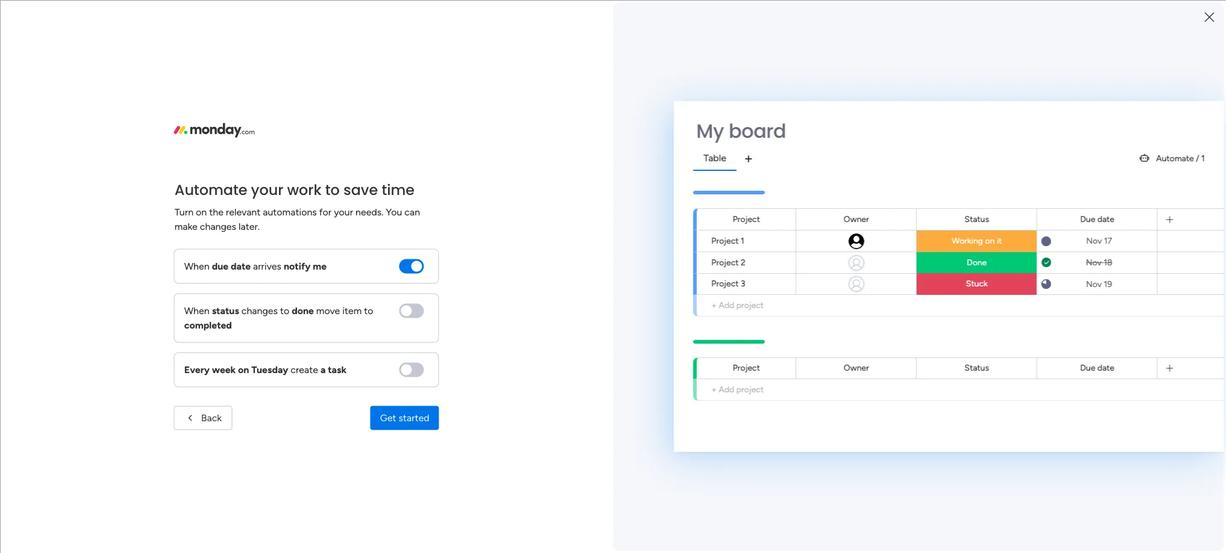 Task type: describe. For each thing, give the bounding box(es) containing it.
project 2
[[711, 258, 745, 268]]

to for work
[[325, 180, 340, 199]]

to for changes
[[280, 305, 289, 316]]

can
[[404, 206, 420, 218]]

2 horizontal spatial to
[[364, 305, 373, 316]]

you
[[386, 206, 402, 218]]

with
[[1136, 354, 1155, 366]]

close my workspaces image
[[222, 328, 237, 342]]

workspace image
[[242, 364, 271, 393]]

ready-
[[998, 369, 1027, 380]]

every
[[184, 364, 210, 375]]

2 status from the top
[[965, 363, 989, 374]]

and
[[1062, 540, 1076, 551]]

0 vertical spatial main
[[332, 240, 350, 251]]

help center element
[[991, 515, 1172, 554]]

automate for automate / 1
[[1156, 154, 1194, 164]]

week
[[212, 364, 236, 375]]

project 3
[[711, 279, 745, 289]]

logo image
[[174, 123, 255, 138]]

get
[[380, 412, 396, 424]]

1 horizontal spatial 1
[[1201, 154, 1205, 164]]

in
[[1089, 354, 1097, 366]]

monday.com
[[1080, 483, 1129, 493]]

0 horizontal spatial main
[[280, 364, 303, 378]]

explore templates
[[1043, 395, 1120, 407]]

management for work management > main workspace
[[273, 240, 323, 251]]

made
[[1026, 369, 1051, 380]]

when status changes to done move item to completed
[[184, 305, 373, 331]]

later.
[[239, 221, 260, 232]]

for
[[319, 206, 332, 218]]

the
[[209, 206, 223, 218]]

boost your workflow in minutes with ready-made templates
[[998, 354, 1155, 380]]

component image
[[280, 381, 290, 392]]

management
[[289, 221, 348, 232]]

1 owner from the top
[[844, 214, 869, 224]]

(inbox)
[[304, 287, 340, 301]]

open update feed (inbox) image
[[222, 287, 237, 301]]

move
[[316, 305, 340, 316]]

1 + add project from the top
[[711, 300, 764, 311]]

1 status from the top
[[965, 214, 989, 224]]

learn inside help center element
[[1039, 540, 1060, 551]]

automate / 1
[[1156, 154, 1205, 164]]

back
[[201, 412, 222, 424]]

changes inside when status changes to done move item to completed
[[241, 305, 278, 316]]

work management
[[294, 381, 369, 392]]

your
[[1060, 92, 1082, 105]]

lottie animation image
[[1128, 146, 1218, 170]]

works
[[1131, 483, 1153, 493]]

project for project 1
[[711, 236, 739, 246]]

templates image image
[[1002, 260, 1161, 343]]

get started button
[[370, 406, 439, 430]]

status
[[212, 305, 239, 316]]

3
[[741, 279, 745, 289]]

1 due date from the top
[[1080, 214, 1114, 224]]

2 + add project from the top
[[711, 385, 764, 395]]

0 vertical spatial work
[[287, 180, 322, 199]]

arrives
[[253, 260, 281, 272]]

0 vertical spatial workspace
[[352, 240, 393, 251]]

work management > main workspace
[[252, 240, 393, 251]]

get started
[[380, 412, 429, 424]]

needs.
[[355, 206, 384, 218]]

0 horizontal spatial 1
[[741, 236, 744, 246]]

1 + from the top
[[711, 300, 717, 311]]

when due date arrives notify me
[[184, 260, 327, 272]]

on inside turn on the relevant automations for your needs. you can make changes later.
[[196, 206, 207, 218]]

automate for automate your work to save time
[[175, 180, 247, 199]]

2 add from the top
[[719, 385, 734, 395]]

0
[[349, 289, 354, 299]]

get
[[1078, 540, 1090, 551]]

complete
[[1009, 92, 1058, 105]]

my
[[696, 117, 724, 145]]

explore
[[1043, 395, 1075, 407]]

board
[[729, 117, 786, 145]]

project for project 2
[[711, 258, 739, 268]]

due
[[212, 260, 228, 272]]

automate your work to save time
[[175, 180, 415, 199]]

project management
[[255, 221, 348, 232]]



Task type: locate. For each thing, give the bounding box(es) containing it.
complete your profile
[[1009, 92, 1116, 105]]

1 vertical spatial on
[[238, 364, 249, 375]]

started inside get started button
[[399, 412, 429, 424]]

0 vertical spatial when
[[184, 260, 209, 272]]

2 vertical spatial date
[[1097, 363, 1114, 374]]

0 vertical spatial +
[[711, 300, 717, 311]]

a
[[320, 364, 326, 375]]

/
[[1196, 154, 1199, 164]]

how
[[1062, 483, 1078, 493]]

1
[[1201, 154, 1205, 164], [741, 236, 744, 246]]

update feed (inbox)
[[239, 287, 340, 301]]

1 vertical spatial due
[[1080, 363, 1095, 374]]

when
[[184, 260, 209, 272], [184, 305, 209, 316]]

1 vertical spatial due date
[[1080, 363, 1114, 374]]

templates down workflow at the bottom of page
[[1053, 369, 1096, 380]]

1 horizontal spatial main
[[332, 240, 350, 251]]

when left due
[[184, 260, 209, 272]]

project
[[736, 300, 764, 311], [736, 385, 764, 395]]

support
[[1092, 540, 1122, 551]]

workspace up work management
[[305, 364, 358, 378]]

1 vertical spatial project
[[736, 385, 764, 395]]

due
[[1080, 214, 1095, 224], [1080, 363, 1095, 374]]

project
[[733, 214, 760, 224], [255, 221, 287, 232], [711, 236, 739, 246], [711, 258, 739, 268], [711, 279, 739, 289], [733, 363, 760, 374]]

changes down update
[[241, 305, 278, 316]]

automate
[[1156, 154, 1194, 164], [175, 180, 247, 199]]

0 vertical spatial 1
[[1201, 154, 1205, 164]]

project for project 3
[[711, 279, 739, 289]]

workspace
[[352, 240, 393, 251], [305, 364, 358, 378]]

work right component image
[[252, 240, 271, 251]]

1 vertical spatial started
[[1070, 469, 1098, 479]]

changes inside turn on the relevant automations for your needs. you can make changes later.
[[200, 221, 236, 232]]

0 vertical spatial + add project
[[711, 300, 764, 311]]

main right >
[[332, 240, 350, 251]]

due date
[[1080, 214, 1114, 224], [1080, 363, 1114, 374]]

public board image
[[237, 220, 251, 233]]

1 horizontal spatial automate
[[1156, 154, 1194, 164]]

1 vertical spatial main
[[280, 364, 303, 378]]

2
[[741, 258, 745, 268]]

m
[[251, 369, 263, 386]]

getting started learn how monday.com works
[[1039, 469, 1153, 493]]

started up how
[[1070, 469, 1098, 479]]

to right the item
[[364, 305, 373, 316]]

started inside getting started learn how monday.com works
[[1070, 469, 1098, 479]]

work for work management
[[294, 381, 314, 392]]

0 horizontal spatial automate
[[175, 180, 247, 199]]

work
[[287, 180, 322, 199], [252, 240, 271, 251], [294, 381, 314, 392]]

0 vertical spatial owner
[[844, 214, 869, 224]]

learn
[[1039, 483, 1060, 493], [1039, 540, 1060, 551]]

0 vertical spatial learn
[[1039, 483, 1060, 493]]

boost
[[998, 354, 1024, 366]]

profile
[[1085, 92, 1116, 105]]

templates
[[1053, 369, 1096, 380], [1077, 395, 1120, 407]]

1 when from the top
[[184, 260, 209, 272]]

1 vertical spatial learn
[[1039, 540, 1060, 551]]

owner
[[844, 214, 869, 224], [844, 363, 869, 374]]

templates inside boost your workflow in minutes with ready-made templates
[[1053, 369, 1096, 380]]

time
[[382, 180, 415, 199]]

0 vertical spatial project
[[736, 300, 764, 311]]

dapulse x slim image
[[1154, 87, 1168, 102]]

main
[[332, 240, 350, 251], [280, 364, 303, 378]]

0 vertical spatial status
[[965, 214, 989, 224]]

work up automations
[[287, 180, 322, 199]]

2 due from the top
[[1080, 363, 1095, 374]]

workspace down needs.
[[352, 240, 393, 251]]

2 vertical spatial work
[[294, 381, 314, 392]]

1 horizontal spatial changes
[[241, 305, 278, 316]]

your for automate
[[251, 180, 283, 199]]

1 vertical spatial owner
[[844, 363, 869, 374]]

1 horizontal spatial on
[[238, 364, 249, 375]]

2 + from the top
[[711, 385, 717, 395]]

automate left /
[[1156, 154, 1194, 164]]

turn on the relevant automations for your needs. you can make changes later.
[[175, 206, 420, 232]]

changes down the
[[200, 221, 236, 232]]

jacob simon image
[[1192, 5, 1212, 24]]

on
[[196, 206, 207, 218], [238, 364, 249, 375]]

your right for
[[334, 206, 353, 218]]

your up the made
[[1026, 354, 1045, 366]]

started right get
[[399, 412, 429, 424]]

1 horizontal spatial your
[[334, 206, 353, 218]]

1 due from the top
[[1080, 214, 1095, 224]]

to
[[325, 180, 340, 199], [280, 305, 289, 316], [364, 305, 373, 316]]

started for get
[[399, 412, 429, 424]]

1 add from the top
[[719, 300, 734, 311]]

when inside when status changes to done move item to completed
[[184, 305, 209, 316]]

0 vertical spatial management
[[273, 240, 323, 251]]

learn down getting at the bottom
[[1039, 483, 1060, 493]]

to up for
[[325, 180, 340, 199]]

started for getting
[[1070, 469, 1098, 479]]

2 due date from the top
[[1080, 363, 1114, 374]]

0 horizontal spatial on
[[196, 206, 207, 218]]

your inside turn on the relevant automations for your needs. you can make changes later.
[[334, 206, 353, 218]]

make
[[175, 221, 198, 232]]

0 vertical spatial add
[[719, 300, 734, 311]]

1 project from the top
[[736, 300, 764, 311]]

+
[[711, 300, 717, 311], [711, 385, 717, 395]]

every week on tuesday create a task
[[184, 364, 347, 375]]

2 learn from the top
[[1039, 540, 1060, 551]]

when up completed
[[184, 305, 209, 316]]

relevant
[[226, 206, 260, 218]]

project 1
[[711, 236, 744, 246]]

date
[[1097, 214, 1114, 224], [231, 260, 251, 272], [1097, 363, 1114, 374]]

create
[[291, 364, 318, 375]]

work down create
[[294, 381, 314, 392]]

main up component icon
[[280, 364, 303, 378]]

update
[[239, 287, 276, 301]]

your for boost
[[1026, 354, 1045, 366]]

my board
[[696, 117, 786, 145]]

tuesday
[[251, 364, 288, 375]]

your
[[251, 180, 283, 199], [334, 206, 353, 218], [1026, 354, 1045, 366]]

0 vertical spatial started
[[399, 412, 429, 424]]

1 vertical spatial +
[[711, 385, 717, 395]]

1 vertical spatial workspace
[[305, 364, 358, 378]]

management for work management
[[316, 381, 369, 392]]

2 owner from the top
[[844, 363, 869, 374]]

1 right /
[[1201, 154, 1205, 164]]

0 vertical spatial automate
[[1156, 154, 1194, 164]]

0 horizontal spatial started
[[399, 412, 429, 424]]

0 vertical spatial due date
[[1080, 214, 1114, 224]]

0 horizontal spatial to
[[280, 305, 289, 316]]

learn and get support
[[1039, 540, 1122, 551]]

add
[[719, 300, 734, 311], [719, 385, 734, 395]]

on left the
[[196, 206, 207, 218]]

0 vertical spatial date
[[1097, 214, 1114, 224]]

completed
[[184, 319, 232, 331]]

task
[[328, 364, 347, 375]]

1 vertical spatial + add project
[[711, 385, 764, 395]]

work for work management > main workspace
[[252, 240, 271, 251]]

me
[[313, 260, 327, 272]]

templates inside button
[[1077, 395, 1120, 407]]

2 when from the top
[[184, 305, 209, 316]]

1 horizontal spatial started
[[1070, 469, 1098, 479]]

save
[[343, 180, 378, 199]]

1 vertical spatial changes
[[241, 305, 278, 316]]

1 vertical spatial 1
[[741, 236, 744, 246]]

1 vertical spatial status
[[965, 363, 989, 374]]

done
[[292, 305, 314, 316]]

status
[[965, 214, 989, 224], [965, 363, 989, 374]]

project for project management
[[255, 221, 287, 232]]

0 vertical spatial your
[[251, 180, 283, 199]]

>
[[325, 240, 330, 251]]

lottie animation element
[[1128, 146, 1218, 174]]

0 vertical spatial on
[[196, 206, 207, 218]]

started
[[399, 412, 429, 424], [1070, 469, 1098, 479]]

when for when due date arrives notify me
[[184, 260, 209, 272]]

learn inside getting started learn how monday.com works
[[1039, 483, 1060, 493]]

1 up 2
[[741, 236, 744, 246]]

1 horizontal spatial to
[[325, 180, 340, 199]]

component image
[[237, 239, 248, 250]]

1 learn from the top
[[1039, 483, 1060, 493]]

automations
[[263, 206, 317, 218]]

1 vertical spatial management
[[316, 381, 369, 392]]

explore templates button
[[998, 389, 1165, 413]]

2 project from the top
[[736, 385, 764, 395]]

turn
[[175, 206, 193, 218]]

2 horizontal spatial your
[[1026, 354, 1045, 366]]

workflow
[[1047, 354, 1087, 366]]

notify
[[284, 260, 311, 272]]

0 horizontal spatial your
[[251, 180, 283, 199]]

getting
[[1039, 469, 1069, 479]]

1 vertical spatial date
[[231, 260, 251, 272]]

0 vertical spatial due
[[1080, 214, 1095, 224]]

templates right explore
[[1077, 395, 1120, 407]]

management down task at the bottom of page
[[316, 381, 369, 392]]

0 vertical spatial templates
[[1053, 369, 1096, 380]]

1 vertical spatial your
[[334, 206, 353, 218]]

0 horizontal spatial changes
[[200, 221, 236, 232]]

learn left and
[[1039, 540, 1060, 551]]

management
[[273, 240, 323, 251], [316, 381, 369, 392]]

1 vertical spatial automate
[[175, 180, 247, 199]]

automate up the
[[175, 180, 247, 199]]

back button
[[174, 406, 232, 430]]

main workspace
[[280, 364, 358, 378]]

your up automations
[[251, 180, 283, 199]]

2 vertical spatial your
[[1026, 354, 1045, 366]]

1 vertical spatial when
[[184, 305, 209, 316]]

feed
[[278, 287, 301, 301]]

changes
[[200, 221, 236, 232], [241, 305, 278, 316]]

getting started element
[[991, 457, 1172, 505]]

on left "m"
[[238, 364, 249, 375]]

when for when status changes to done move item to completed
[[184, 305, 209, 316]]

your inside boost your workflow in minutes with ready-made templates
[[1026, 354, 1045, 366]]

management down project management
[[273, 240, 323, 251]]

+ add project
[[711, 300, 764, 311], [711, 385, 764, 395]]

0 vertical spatial changes
[[200, 221, 236, 232]]

1 vertical spatial work
[[252, 240, 271, 251]]

1 vertical spatial templates
[[1077, 395, 1120, 407]]

to down update feed (inbox)
[[280, 305, 289, 316]]

1 vertical spatial add
[[719, 385, 734, 395]]

minutes
[[1099, 354, 1134, 366]]

item
[[342, 305, 362, 316]]



Task type: vqa. For each thing, say whether or not it's contained in the screenshot.
text box
no



